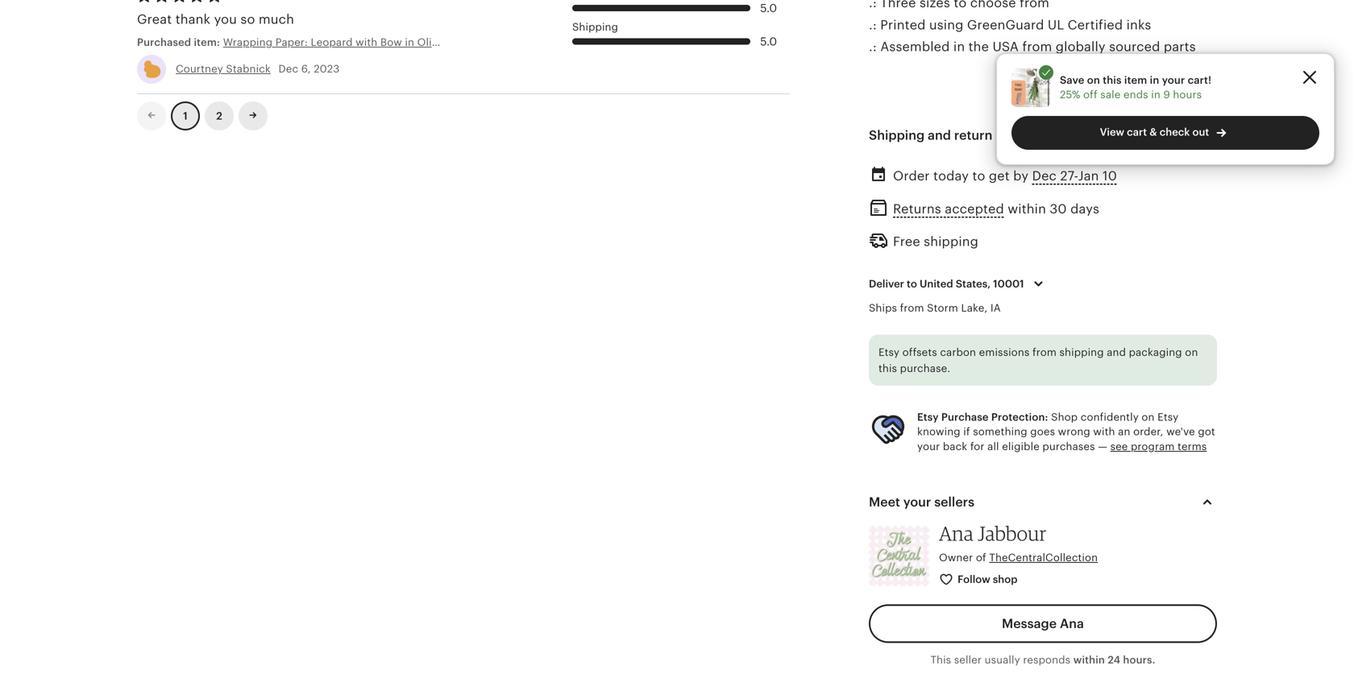 Task type: describe. For each thing, give the bounding box(es) containing it.
dec 27-jan 10 button
[[1033, 164, 1118, 188]]

deliver
[[869, 278, 905, 290]]

cart!
[[1188, 74, 1212, 86]]

returns accepted within 30 days
[[893, 202, 1100, 217]]

today
[[934, 169, 969, 183]]

back
[[943, 441, 968, 453]]

2023
[[314, 63, 340, 75]]

globally
[[1056, 40, 1106, 54]]

order today to get by dec 27-jan 10
[[893, 169, 1118, 183]]

an
[[1118, 426, 1131, 438]]

returns
[[893, 202, 942, 217]]

of
[[976, 552, 987, 564]]

ships from storm lake, ia
[[869, 302, 1001, 314]]

ul
[[1048, 18, 1065, 32]]

usa
[[993, 40, 1019, 54]]

10001
[[994, 278, 1025, 290]]

30
[[1050, 202, 1067, 217]]

on inside save on this item in your cart! 25% off sale ends in 9 hours
[[1088, 74, 1101, 86]]

view
[[1100, 126, 1125, 138]]

shipping for shipping and return policies
[[869, 128, 925, 143]]

shop
[[1052, 412, 1078, 424]]

2 5.0 from the top
[[760, 35, 777, 48]]

get
[[989, 169, 1010, 183]]

packaging
[[1129, 347, 1183, 359]]

etsy purchase protection:
[[918, 412, 1049, 424]]

your inside shop confidently on etsy knowing if something goes wrong with an order, we've got your back for all eligible purchases —
[[918, 441, 940, 453]]

1 link
[[171, 101, 200, 131]]

owner
[[939, 552, 973, 564]]

from inside .: printed using greenguard ul certified inks .: assembled in the usa from globally sourced parts
[[1023, 40, 1053, 54]]

cart
[[1127, 126, 1147, 138]]

&
[[1150, 126, 1158, 138]]

knowing
[[918, 426, 961, 438]]

so
[[241, 12, 255, 27]]

carbon
[[940, 347, 977, 359]]

deliver to united states, 10001 button
[[857, 267, 1061, 301]]

ana inside button
[[1060, 617, 1085, 632]]

24
[[1108, 655, 1121, 667]]

sale
[[1101, 89, 1121, 101]]

.: printed using greenguard ul certified inks .: assembled in the usa from globally sourced parts
[[869, 18, 1196, 54]]

follow
[[958, 574, 991, 586]]

meet your sellers
[[869, 495, 975, 510]]

emissions
[[979, 347, 1030, 359]]

storm
[[927, 302, 959, 314]]

1 horizontal spatial to
[[973, 169, 986, 183]]

etsy inside shop confidently on etsy knowing if something goes wrong with an order, we've got your back for all eligible purchases —
[[1158, 412, 1179, 424]]

certified
[[1068, 18, 1123, 32]]

eligible
[[1002, 441, 1040, 453]]

thank
[[176, 12, 211, 27]]

seller
[[954, 655, 982, 667]]

great thank you so much
[[137, 12, 294, 27]]

shop confidently on etsy knowing if something goes wrong with an order, we've got your back for all eligible purchases —
[[918, 412, 1216, 453]]

order,
[[1134, 426, 1164, 438]]

this inside save on this item in your cart! 25% off sale ends in 9 hours
[[1103, 74, 1122, 86]]

0 horizontal spatial shipping
[[924, 235, 979, 249]]

shop
[[993, 574, 1018, 586]]

your inside save on this item in your cart! 25% off sale ends in 9 hours
[[1162, 74, 1186, 86]]

thecentralcollection link
[[990, 552, 1098, 564]]

inks
[[1127, 18, 1152, 32]]

meet
[[869, 495, 901, 510]]

ana jabbour image
[[869, 527, 930, 587]]

you
[[214, 12, 237, 27]]

by
[[1014, 169, 1029, 183]]

see
[[1111, 441, 1128, 453]]

shipping for shipping
[[572, 21, 618, 33]]

offsets
[[903, 347, 938, 359]]

1 vertical spatial in
[[1150, 74, 1160, 86]]

got
[[1198, 426, 1216, 438]]

goes
[[1031, 426, 1056, 438]]

hours.
[[1124, 655, 1156, 667]]

25%
[[1060, 89, 1081, 101]]

9
[[1164, 89, 1171, 101]]

see program terms
[[1111, 441, 1207, 453]]

if
[[964, 426, 971, 438]]

shipping and return policies
[[869, 128, 1044, 143]]

printed
[[881, 18, 926, 32]]

assembled
[[881, 40, 950, 54]]

hours
[[1173, 89, 1202, 101]]

10
[[1103, 169, 1118, 183]]

something
[[973, 426, 1028, 438]]

policies
[[996, 128, 1044, 143]]

2 link
[[205, 101, 234, 131]]

on inside etsy offsets carbon emissions from shipping and packaging on this purchase.
[[1186, 347, 1199, 359]]

this
[[931, 655, 952, 667]]

free
[[893, 235, 921, 249]]

out
[[1193, 126, 1210, 138]]

etsy for etsy offsets carbon emissions from shipping and packaging on this purchase.
[[879, 347, 900, 359]]

states,
[[956, 278, 991, 290]]

6,
[[301, 63, 311, 75]]

returns accepted button
[[893, 198, 1005, 221]]



Task type: locate. For each thing, give the bounding box(es) containing it.
1 vertical spatial shipping
[[1060, 347, 1104, 359]]

accepted
[[945, 202, 1005, 217]]

this
[[1103, 74, 1122, 86], [879, 363, 897, 375]]

item
[[1125, 74, 1148, 86]]

sourced
[[1110, 40, 1161, 54]]

your inside dropdown button
[[904, 495, 932, 510]]

shipping up shop
[[1060, 347, 1104, 359]]

ia
[[991, 302, 1001, 314]]

and
[[928, 128, 951, 143], [1107, 347, 1126, 359]]

meet your sellers button
[[855, 483, 1232, 522]]

within left 30
[[1008, 202, 1047, 217]]

sellers
[[935, 495, 975, 510]]

etsy up we've
[[1158, 412, 1179, 424]]

wrong
[[1058, 426, 1091, 438]]

this seller usually responds within 24 hours.
[[931, 655, 1156, 667]]

0 horizontal spatial to
[[907, 278, 917, 290]]

purchased item:
[[137, 36, 223, 48]]

etsy inside etsy offsets carbon emissions from shipping and packaging on this purchase.
[[879, 347, 900, 359]]

your down knowing
[[918, 441, 940, 453]]

ana jabbour owner of thecentralcollection
[[939, 522, 1098, 564]]

we've
[[1167, 426, 1196, 438]]

0 vertical spatial and
[[928, 128, 951, 143]]

and inside etsy offsets carbon emissions from shipping and packaging on this purchase.
[[1107, 347, 1126, 359]]

on right packaging
[[1186, 347, 1199, 359]]

0 vertical spatial dec
[[279, 63, 298, 75]]

1 horizontal spatial on
[[1142, 412, 1155, 424]]

1 .: from the top
[[869, 18, 877, 32]]

days
[[1071, 202, 1100, 217]]

etsy for etsy purchase protection:
[[918, 412, 939, 424]]

parts
[[1164, 40, 1196, 54]]

1 vertical spatial 5.0
[[760, 35, 777, 48]]

save on this item in your cart! 25% off sale ends in 9 hours
[[1060, 74, 1212, 101]]

dec left 6,
[[279, 63, 298, 75]]

protection:
[[992, 412, 1049, 424]]

1
[[183, 110, 188, 122]]

0 vertical spatial within
[[1008, 202, 1047, 217]]

0 horizontal spatial ana
[[939, 522, 974, 546]]

1 horizontal spatial this
[[1103, 74, 1122, 86]]

view cart & check out
[[1100, 126, 1210, 138]]

1 horizontal spatial within
[[1074, 655, 1105, 667]]

2 vertical spatial on
[[1142, 412, 1155, 424]]

—
[[1098, 441, 1108, 453]]

shipping
[[572, 21, 618, 33], [869, 128, 925, 143]]

1 vertical spatial this
[[879, 363, 897, 375]]

to left get
[[973, 169, 986, 183]]

terms
[[1178, 441, 1207, 453]]

from inside etsy offsets carbon emissions from shipping and packaging on this purchase.
[[1033, 347, 1057, 359]]

jan
[[1079, 169, 1100, 183]]

much
[[259, 12, 294, 27]]

within
[[1008, 202, 1047, 217], [1074, 655, 1105, 667]]

1 vertical spatial shipping
[[869, 128, 925, 143]]

1 vertical spatial ana
[[1060, 617, 1085, 632]]

2 .: from the top
[[869, 40, 877, 54]]

see program terms link
[[1111, 441, 1207, 453]]

purchases
[[1043, 441, 1096, 453]]

and left return
[[928, 128, 951, 143]]

shipping inside dropdown button
[[869, 128, 925, 143]]

2 vertical spatial in
[[1152, 89, 1161, 101]]

your
[[1162, 74, 1186, 86], [918, 441, 940, 453], [904, 495, 932, 510]]

0 vertical spatial shipping
[[572, 21, 618, 33]]

to left united at the right top of page
[[907, 278, 917, 290]]

thecentralcollection
[[990, 552, 1098, 564]]

.:
[[869, 18, 877, 32], [869, 40, 877, 54]]

shipping
[[924, 235, 979, 249], [1060, 347, 1104, 359]]

1 horizontal spatial dec
[[1033, 169, 1057, 183]]

dec
[[279, 63, 298, 75], [1033, 169, 1057, 183]]

etsy left offsets
[[879, 347, 900, 359]]

0 vertical spatial .:
[[869, 18, 877, 32]]

1 horizontal spatial shipping
[[869, 128, 925, 143]]

confidently
[[1081, 412, 1139, 424]]

2 vertical spatial from
[[1033, 347, 1057, 359]]

0 vertical spatial 5.0
[[760, 1, 777, 14]]

your up 9
[[1162, 74, 1186, 86]]

1 vertical spatial dec
[[1033, 169, 1057, 183]]

return
[[955, 128, 993, 143]]

the
[[969, 40, 989, 54]]

1 vertical spatial on
[[1186, 347, 1199, 359]]

in right item
[[1150, 74, 1160, 86]]

1 horizontal spatial etsy
[[918, 412, 939, 424]]

0 vertical spatial your
[[1162, 74, 1186, 86]]

and left packaging
[[1107, 347, 1126, 359]]

0 vertical spatial on
[[1088, 74, 1101, 86]]

in left 9
[[1152, 89, 1161, 101]]

purchased
[[137, 36, 191, 48]]

greenguard
[[968, 18, 1045, 32]]

purchase.
[[900, 363, 951, 375]]

1 5.0 from the top
[[760, 1, 777, 14]]

this up the sale in the top right of the page
[[1103, 74, 1122, 86]]

.: left 'printed'
[[869, 18, 877, 32]]

ana
[[939, 522, 974, 546], [1060, 617, 1085, 632]]

with
[[1094, 426, 1116, 438]]

ends
[[1124, 89, 1149, 101]]

using
[[930, 18, 964, 32]]

message
[[1002, 617, 1057, 632]]

1 vertical spatial within
[[1074, 655, 1105, 667]]

courtney stabnick link
[[176, 63, 271, 75]]

2 horizontal spatial etsy
[[1158, 412, 1179, 424]]

on inside shop confidently on etsy knowing if something goes wrong with an order, we've got your back for all eligible purchases —
[[1142, 412, 1155, 424]]

follow shop button
[[927, 566, 1032, 596]]

0 vertical spatial in
[[954, 40, 965, 54]]

1 vertical spatial and
[[1107, 347, 1126, 359]]

stabnick
[[226, 63, 271, 75]]

0 horizontal spatial shipping
[[572, 21, 618, 33]]

ana up owner
[[939, 522, 974, 546]]

this inside etsy offsets carbon emissions from shipping and packaging on this purchase.
[[879, 363, 897, 375]]

on up off
[[1088, 74, 1101, 86]]

etsy
[[879, 347, 900, 359], [918, 412, 939, 424], [1158, 412, 1179, 424]]

0 horizontal spatial etsy
[[879, 347, 900, 359]]

etsy up knowing
[[918, 412, 939, 424]]

shipping inside etsy offsets carbon emissions from shipping and packaging on this purchase.
[[1060, 347, 1104, 359]]

.: left assembled on the right
[[869, 40, 877, 54]]

jabbour
[[978, 522, 1047, 546]]

1 horizontal spatial ana
[[1060, 617, 1085, 632]]

to inside dropdown button
[[907, 278, 917, 290]]

deliver to united states, 10001
[[869, 278, 1025, 290]]

off
[[1084, 89, 1098, 101]]

great
[[137, 12, 172, 27]]

message ana button
[[869, 605, 1218, 644]]

this left purchase.
[[879, 363, 897, 375]]

1 horizontal spatial shipping
[[1060, 347, 1104, 359]]

in left the
[[954, 40, 965, 54]]

responds
[[1024, 655, 1071, 667]]

1 vertical spatial .:
[[869, 40, 877, 54]]

0 horizontal spatial and
[[928, 128, 951, 143]]

from
[[1023, 40, 1053, 54], [900, 302, 925, 314], [1033, 347, 1057, 359]]

1 vertical spatial from
[[900, 302, 925, 314]]

from right emissions
[[1033, 347, 1057, 359]]

2 horizontal spatial on
[[1186, 347, 1199, 359]]

your right meet
[[904, 495, 932, 510]]

in inside .: printed using greenguard ul certified inks .: assembled in the usa from globally sourced parts
[[954, 40, 965, 54]]

message ana
[[1002, 617, 1085, 632]]

1 horizontal spatial and
[[1107, 347, 1126, 359]]

lake,
[[962, 302, 988, 314]]

save
[[1060, 74, 1085, 86]]

1 vertical spatial your
[[918, 441, 940, 453]]

etsy offsets carbon emissions from shipping and packaging on this purchase.
[[879, 347, 1199, 375]]

dec right by
[[1033, 169, 1057, 183]]

ships
[[869, 302, 897, 314]]

0 vertical spatial this
[[1103, 74, 1122, 86]]

ana inside 'ana jabbour owner of thecentralcollection'
[[939, 522, 974, 546]]

in
[[954, 40, 965, 54], [1150, 74, 1160, 86], [1152, 89, 1161, 101]]

on up order,
[[1142, 412, 1155, 424]]

order
[[893, 169, 930, 183]]

1 vertical spatial to
[[907, 278, 917, 290]]

0 horizontal spatial on
[[1088, 74, 1101, 86]]

from down ul
[[1023, 40, 1053, 54]]

0 vertical spatial from
[[1023, 40, 1053, 54]]

within left '24'
[[1074, 655, 1105, 667]]

from right ships
[[900, 302, 925, 314]]

2
[[216, 110, 222, 122]]

shipping down returns accepted button
[[924, 235, 979, 249]]

2 vertical spatial your
[[904, 495, 932, 510]]

0 horizontal spatial within
[[1008, 202, 1047, 217]]

0 horizontal spatial dec
[[279, 63, 298, 75]]

on
[[1088, 74, 1101, 86], [1186, 347, 1199, 359], [1142, 412, 1155, 424]]

0 vertical spatial ana
[[939, 522, 974, 546]]

united
[[920, 278, 954, 290]]

follow shop
[[958, 574, 1018, 586]]

0 horizontal spatial this
[[879, 363, 897, 375]]

0 vertical spatial shipping
[[924, 235, 979, 249]]

and inside dropdown button
[[928, 128, 951, 143]]

0 vertical spatial to
[[973, 169, 986, 183]]

ana right 'message' on the right bottom
[[1060, 617, 1085, 632]]

for
[[971, 441, 985, 453]]

courtney stabnick dec 6, 2023
[[176, 63, 340, 75]]



Task type: vqa. For each thing, say whether or not it's contained in the screenshot.
The Presents
no



